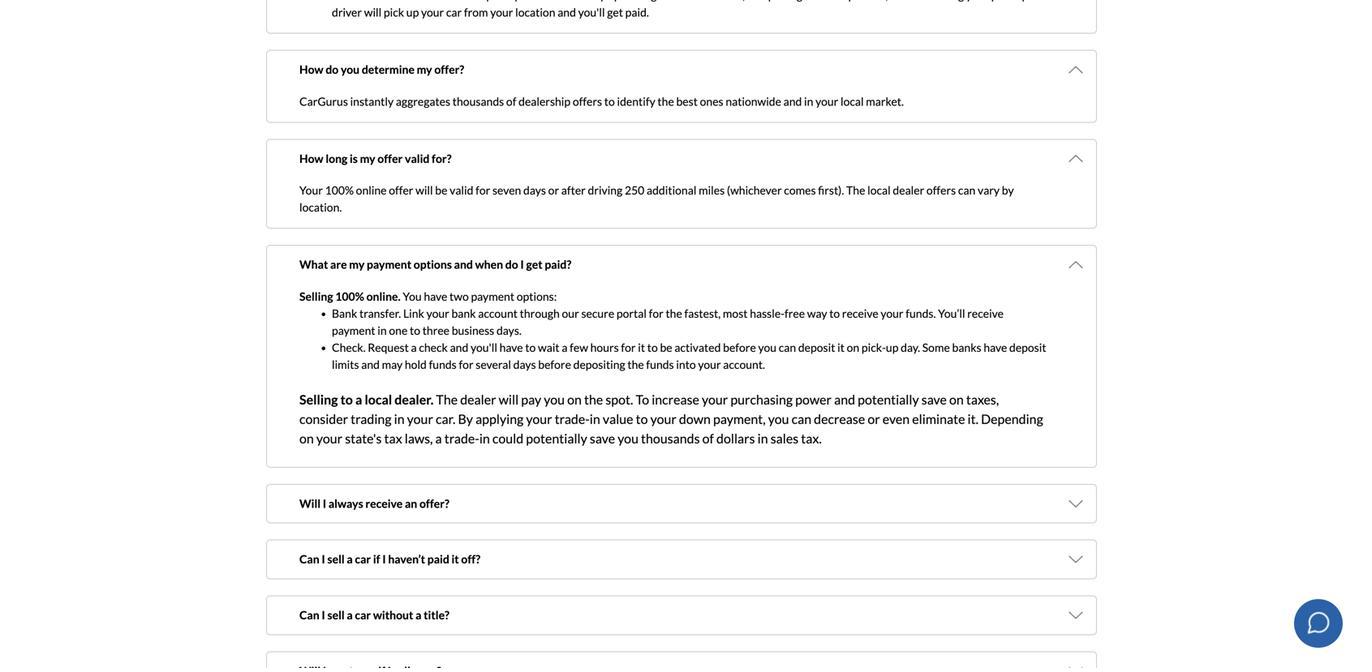 Task type: describe. For each thing, give the bounding box(es) containing it.
0 horizontal spatial than
[[565, 628, 588, 642]]

these
[[447, 575, 479, 590]]

seven
[[493, 184, 521, 197]]

miles
[[699, 184, 725, 197]]

fastest,
[[685, 307, 721, 321]]

depositing
[[574, 358, 626, 372]]

you down without
[[378, 628, 397, 642]]

0 horizontal spatial into
[[385, 575, 408, 590]]

your right applying
[[526, 412, 553, 427]]

local left the 'market.'
[[841, 94, 864, 108]]

offer inside the your 100% online offer will be valid for seven days or after driving 250 additional miles (whichever comes first). the local dealer offers can vary by location.
[[389, 184, 414, 197]]

100% inside if you've accepted an 100% online offer from cargurus and the offer is greater than the amount you owe on your car loan, we'll pay off your loan and send you the difference. if your offer is less than the amount you owe, you'll need to either pay off your loan before we can pay you, or pay us the difference before we can pay your lender.
[[438, 611, 466, 625]]

0 horizontal spatial offers
[[573, 94, 602, 108]]

to right unable
[[646, 575, 658, 590]]

possible
[[916, 641, 957, 655]]

the down accepted
[[399, 628, 415, 642]]

1 vertical spatial amount
[[609, 628, 647, 642]]

1 horizontal spatial save
[[922, 392, 947, 408]]

1 vertical spatial get
[[526, 258, 543, 272]]

0 vertical spatial cargurus
[[300, 94, 348, 108]]

how for how long is my offer valid for?
[[300, 152, 324, 165]]

0 horizontal spatial potentially
[[526, 431, 588, 447]]

lender.
[[521, 645, 554, 659]]

the left the best
[[658, 94, 674, 108]]

0 horizontal spatial valid
[[405, 152, 430, 165]]

payment,
[[714, 412, 766, 427]]

you down value
[[618, 431, 639, 447]]

can inside selling 100% online. you have two payment options: bank transfer. link your bank account through our secure portal for the fastest, most hassle-free way to receive your funds. you'll receive payment in one to three business days. check. request a check and you'll have to wait a few hours for it to be activated before you can deposit it on pick-up day. some banks have deposit limits and may hold funds for several days before depositing the funds into your account.
[[779, 341, 797, 355]]

100% for online.
[[336, 290, 364, 304]]

paid.
[[626, 5, 649, 19]]

to up consider
[[341, 392, 353, 408]]

2 horizontal spatial have
[[984, 341, 1008, 355]]

0 vertical spatial payment
[[367, 258, 412, 272]]

dollars
[[717, 431, 755, 447]]

three
[[423, 324, 450, 338]]

free
[[785, 307, 805, 321]]

your left the 'market.'
[[816, 94, 839, 108]]

check.
[[332, 341, 366, 355]]

depending
[[982, 412, 1044, 427]]

days.
[[497, 324, 522, 338]]

you inside selling 100% online. you have two payment options: bank transfer. link your bank account through our secure portal for the fastest, most hassle-free way to receive your funds. you'll receive payment in one to three business days. check. request a check and you'll have to wait a few hours for it to be activated before you can deposit it on pick-up day. some banks have deposit limits and may hold funds for several days before depositing the funds into your account.
[[759, 341, 777, 355]]

your up laws,
[[407, 412, 433, 427]]

greater
[[681, 611, 718, 625]]

car left if
[[355, 553, 371, 567]]

the inside the dealer will pay you on the spot. to increase your purchasing power and potentially save on taxes, consider trading in your car. by applying your trade-in value to your down payment, you can decrease or even eliminate it. depending on your state's tax laws, a trade-in could potentially save you thousands of dollars in sales tax.
[[585, 392, 603, 408]]

0 vertical spatial than
[[720, 611, 743, 625]]

or inside the your 100% online offer will be valid for seven days or after driving 250 additional miles (whichever comes first). the local dealer offers can vary by location.
[[549, 184, 559, 197]]

rare
[[1022, 529, 1046, 545]]

for inside the your 100% online offer will be valid for seven days or after driving 250 additional miles (whichever comes first). the local dealer offers can vary by location.
[[476, 184, 491, 197]]

to left activated
[[648, 341, 658, 355]]

long
[[326, 152, 348, 165]]

how do you determine my offer?
[[300, 63, 465, 76]]

your up 'location'
[[514, 0, 537, 2]]

best
[[677, 94, 698, 108]]

some inside selling 100% online. you have two payment options: bank transfer. link your bank account through our secure portal for the fastest, most hassle-free way to receive your funds. you'll receive payment in one to three business days. check. request a check and you'll have to wait a few hours for it to be activated before you can deposit it on pick-up day. some banks have deposit limits and may hold funds for several days before depositing the funds into your account.
[[923, 341, 950, 355]]

offer? for how do you determine my offer?
[[435, 63, 465, 76]]

2 vertical spatial the
[[619, 585, 641, 601]]

1 vertical spatial trade-
[[445, 431, 480, 447]]

a up without
[[392, 585, 399, 601]]

for right portal
[[649, 307, 664, 321]]

owe,
[[670, 628, 693, 642]]

options:
[[517, 290, 557, 304]]

2 deposit from the left
[[1010, 341, 1047, 355]]

selling 100% online. you have two payment options: bank transfer. link your bank account through our secure portal for the fastest, most hassle-free way to receive your funds. you'll receive payment in one to three business days. check. request a check and you'll have to wait a few hours for it to be activated before you can deposit it on pick-up day. some banks have deposit limits and may hold funds for several days before depositing the funds into your account.
[[300, 290, 1047, 372]]

completing
[[748, 0, 803, 2]]

a down cars
[[347, 553, 353, 567]]

0 vertical spatial are
[[330, 258, 347, 272]]

be inside selling 100% online. you have two payment options: bank transfer. link your bank account through our secure portal for the fastest, most hassle-free way to receive your funds. you'll receive payment in one to three business days. check. request a check and you'll have to wait a few hours for it to be activated before you can deposit it on pick-up day. some banks have deposit limits and may hold funds for several days before depositing the funds into your account.
[[660, 341, 673, 355]]

it left off?
[[452, 553, 459, 567]]

you've inside if you've accepted an 100% online offer from cargurus and the offer is greater than the amount you owe on your car loan, we'll pay off your loan and send you the difference. if your offer is less than the amount you owe, you'll need to either pay off your loan before we can pay you, or pay us the difference before we can pay your lender.
[[342, 611, 374, 625]]

link
[[403, 307, 424, 321]]

it left day.
[[838, 341, 845, 355]]

an left the offer,
[[681, 575, 695, 590]]

valid inside the your 100% online offer will be valid for seven days or after driving 250 additional miles (whichever comes first). the local dealer offers can vary by location.
[[450, 184, 474, 197]]

before down difference.
[[404, 645, 437, 659]]

before up account.
[[723, 341, 756, 355]]

yes. you can sell a car that you haven't finished financing. the process varies depending on to whom you're selling the car.
[[300, 585, 976, 601]]

0 horizontal spatial do
[[326, 63, 339, 76]]

2 vertical spatial get
[[660, 575, 679, 590]]

pick- inside the you'll complete your sale online by uploading a few documents, completing a self-inspection, and scheduling your pick-up. a driver will pick up your car from your location and you'll get paid.
[[992, 0, 1016, 2]]

your right pick
[[421, 5, 444, 19]]

difference
[[351, 645, 402, 659]]

high
[[848, 529, 873, 545]]

offer,
[[697, 575, 727, 590]]

trading
[[351, 412, 392, 427]]

you right that
[[448, 585, 469, 601]]

secure
[[582, 307, 615, 321]]

the left difference
[[332, 645, 349, 659]]

2 vertical spatial my
[[349, 258, 365, 272]]

request
[[368, 341, 409, 355]]

can inside the dealer will pay you on the spot. to increase your purchasing power and potentially save on taxes, consider trading in your car. by applying your trade-in value to your down payment, you can decrease or even eliminate it. depending on your state's tax laws, a trade-in could potentially save you thousands of dollars in sales tax.
[[792, 412, 812, 427]]

dealer.
[[395, 392, 434, 408]]

your right "scheduling" on the top right
[[967, 0, 990, 2]]

car left falls
[[339, 575, 357, 590]]

online inside the your 100% online offer will be valid for seven days or after driving 250 additional miles (whichever comes first). the local dealer offers can vary by location.
[[356, 184, 387, 197]]

hold
[[405, 358, 427, 372]]

privately
[[897, 575, 947, 590]]

a left title?
[[416, 609, 422, 623]]

most inside in most states, no. rules around car titles vary by state, but—generally speaking—if you've lost your vehicle's title, it should be possible to obtain a replacement by contacting your state's department of motor vehicles (dmv). note: obtaining a new title invalidates a car's old title.there are othe
[[312, 641, 336, 655]]

your left funds.
[[881, 307, 904, 321]]

1 horizontal spatial trade-
[[555, 412, 590, 427]]

pick- inside selling 100% online. you have two payment options: bank transfer. link your bank account through our secure portal for the fastest, most hassle-free way to receive your funds. you'll receive payment in one to three business days. check. request a check and you'll have to wait a few hours for it to be activated before you can deposit it on pick-up day. some banks have deposit limits and may hold funds for several days before depositing the funds into your account.
[[862, 341, 886, 355]]

thousands inside the dealer will pay you on the spot. to increase your purchasing power and potentially save on taxes, consider trading in your car. by applying your trade-in value to your down payment, you can decrease or even eliminate it. depending on your state's tax laws, a trade-in could potentially save you thousands of dollars in sales tax.
[[641, 431, 700, 447]]

old inside some cars won't be eligible for an offer. reasons include branded vehicle titles, extensive damage, high mileage, old age, exotic or rare models, non-drivable condition, or no local interest.
[[925, 529, 943, 545]]

and left may at left bottom
[[361, 358, 380, 372]]

hassle-
[[750, 307, 785, 321]]

can for can i sell a car without a title?
[[300, 609, 320, 623]]

the inside the dealer will pay you on the spot. to increase your purchasing power and potentially save on taxes, consider trading in your car. by applying your trade-in value to your down payment, you can decrease or even eliminate it. depending on your state's tax laws, a trade-in could potentially save you thousands of dollars in sales tax.
[[436, 392, 458, 408]]

0 vertical spatial is
[[350, 152, 358, 165]]

on down depositing
[[568, 392, 582, 408]]

you've inside in most states, no. rules around car titles vary by state, but—generally speaking—if you've lost your vehicle's title, it should be possible to obtain a replacement by contacting your state's department of motor vehicles (dmv). note: obtaining a new title invalidates a car's old title.there are othe
[[708, 641, 740, 655]]

to left wait on the left bottom
[[526, 341, 536, 355]]

of inside the dealer will pay you on the spot. to increase your purchasing power and potentially save on taxes, consider trading in your car. by applying your trade-in value to your down payment, you can decrease or even eliminate it. depending on your state's tax laws, a trade-in could potentially save you thousands of dollars in sales tax.
[[703, 431, 714, 447]]

unable
[[605, 575, 643, 590]]

offer down finished
[[502, 611, 526, 625]]

purchasing
[[731, 392, 793, 408]]

2 vertical spatial if
[[473, 628, 481, 642]]

an up eligible
[[405, 497, 417, 511]]

funds.
[[906, 307, 936, 321]]

into inside selling 100% online. you have two payment options: bank transfer. link your bank account through our secure portal for the fastest, most hassle-free way to receive your funds. you'll receive payment in one to three business days. check. request a check and you'll have to wait a few hours for it to be activated before you can deposit it on pick-up day. some banks have deposit limits and may hold funds for several days before depositing the funds into your account.
[[677, 358, 696, 372]]

extensive
[[742, 529, 796, 545]]

eligible
[[411, 529, 451, 545]]

250
[[625, 184, 645, 197]]

if your car falls into any of these categories and you're unable to get an offer, you can still list your used car privately with us.
[[300, 575, 993, 590]]

it down portal
[[638, 341, 645, 355]]

or left no
[[480, 549, 492, 564]]

up.
[[1016, 0, 1031, 2]]

in
[[300, 641, 309, 655]]

list
[[799, 575, 816, 590]]

(dmv).
[[646, 658, 682, 669]]

your right list
[[818, 575, 844, 590]]

replacement
[[300, 658, 362, 669]]

offers inside the your 100% online offer will be valid for seven days or after driving 250 additional miles (whichever comes first). the local dealer offers can vary by location.
[[927, 184, 956, 197]]

a left car's
[[873, 658, 879, 669]]

and down the interest.
[[543, 575, 564, 590]]

offer down 'process'
[[645, 611, 669, 625]]

for left 'several'
[[459, 358, 474, 372]]

you up sales
[[769, 412, 790, 427]]

1 horizontal spatial car.
[[956, 585, 976, 601]]

non-
[[346, 549, 372, 564]]

a right uploading
[[659, 0, 665, 2]]

1 vertical spatial loan
[[857, 628, 879, 642]]

0 vertical spatial amount
[[764, 611, 802, 625]]

how for how do you determine my offer?
[[300, 63, 324, 76]]

a up the trading
[[356, 392, 362, 408]]

your up down
[[702, 392, 728, 408]]

1 horizontal spatial is
[[535, 628, 542, 642]]

and right nationwide
[[784, 94, 802, 108]]

of left dealership
[[507, 94, 517, 108]]

sell for if
[[328, 553, 345, 567]]

what
[[300, 258, 328, 272]]

offer? for will i always receive an offer?
[[420, 497, 450, 511]]

your down consider
[[317, 431, 343, 447]]

you left determine
[[341, 63, 360, 76]]

can inside the your 100% online offer will be valid for seven days or after driving 250 additional miles (whichever comes first). the local dealer offers can vary by location.
[[959, 184, 976, 197]]

2 funds from the left
[[647, 358, 674, 372]]

title.there
[[924, 658, 975, 669]]

be inside in most states, no. rules around car titles vary by state, but—generally speaking—if you've lost your vehicle's title, it should be possible to obtain a replacement by contacting your state's department of motor vehicles (dmv). note: obtaining a new title invalidates a car's old title.there are othe
[[902, 641, 914, 655]]

will i always receive an offer?
[[300, 497, 450, 511]]

you left the owe
[[804, 611, 823, 625]]

some cars won't be eligible for an offer. reasons include branded vehicle titles, extensive damage, high mileage, old age, exotic or rare models, non-drivable condition, or no local interest.
[[300, 529, 1046, 564]]

market.
[[866, 94, 904, 108]]

to left 'whom'
[[806, 585, 818, 601]]

tax.
[[801, 431, 822, 447]]

dealer inside the your 100% online offer will be valid for seven days or after driving 250 additional miles (whichever comes first). the local dealer offers can vary by location.
[[893, 184, 925, 197]]

on left the 'taxes,'
[[950, 392, 964, 408]]

the down the yes. you can sell a car that you haven't finished financing. the process varies depending on to whom you're selling the car.
[[626, 611, 642, 625]]

bank
[[332, 307, 357, 321]]

driving
[[588, 184, 623, 197]]

models,
[[300, 549, 343, 564]]

2 vertical spatial payment
[[332, 324, 376, 338]]

offer left for?
[[378, 152, 403, 165]]

instantly
[[350, 94, 394, 108]]

local up the trading
[[365, 392, 392, 408]]

to inside the dealer will pay you on the spot. to increase your purchasing power and potentially save on taxes, consider trading in your car. by applying your trade-in value to your down payment, you can decrease or even eliminate it. depending on your state's tax laws, a trade-in could potentially save you thousands of dollars in sales tax.
[[636, 412, 648, 427]]

0 vertical spatial loan
[[1018, 611, 1039, 625]]

location
[[516, 5, 556, 19]]

the up motor
[[590, 628, 607, 642]]

portal
[[617, 307, 647, 321]]

0 vertical spatial thousands
[[453, 94, 504, 108]]

difference.
[[418, 628, 471, 642]]

1 vertical spatial we
[[439, 645, 454, 659]]

to left identify
[[605, 94, 615, 108]]

and left when
[[454, 258, 473, 272]]

way
[[808, 307, 828, 321]]

eliminate
[[913, 412, 966, 427]]

loan,
[[906, 611, 930, 625]]

and left "scheduling" on the top right
[[891, 0, 909, 2]]

0 vertical spatial my
[[417, 63, 432, 76]]

can for can i sell a car if i haven't paid it off?
[[300, 553, 320, 567]]

1 vertical spatial sell
[[371, 585, 390, 601]]

pay right we'll
[[957, 611, 974, 625]]

damage,
[[799, 529, 846, 545]]

drivable
[[372, 549, 418, 564]]

the left "fastest,"
[[666, 307, 683, 321]]

0 horizontal spatial haven't
[[388, 553, 425, 567]]

some inside some cars won't be eligible for an offer. reasons include branded vehicle titles, extensive damage, high mileage, old age, exotic or rare models, non-drivable condition, or no local interest.
[[300, 529, 331, 545]]

if you've accepted an 100% online offer from cargurus and the offer is greater than the amount you owe on your car loan, we'll pay off your loan and send you the difference. if your offer is less than the amount you owe, you'll need to either pay off your loan before we can pay you, or pay us the difference before we can pay your lender.
[[332, 611, 1039, 659]]

lost
[[742, 641, 761, 655]]

motor
[[568, 658, 600, 669]]

categories
[[481, 575, 540, 590]]

it inside in most states, no. rules around car titles vary by state, but—generally speaking—if you've lost your vehicle's title, it should be possible to obtain a replacement by contacting your state's department of motor vehicles (dmv). note: obtaining a new title invalidates a car's old title.there are othe
[[857, 641, 864, 655]]

and inside the dealer will pay you on the spot. to increase your purchasing power and potentially save on taxes, consider trading in your car. by applying your trade-in value to your down payment, you can decrease or even eliminate it. depending on your state's tax laws, a trade-in could potentially save you thousands of dollars in sales tax.
[[835, 392, 856, 408]]

the up we'll
[[935, 585, 954, 601]]

a left self-
[[805, 0, 811, 2]]

selling to a local dealer.
[[300, 392, 434, 408]]

and down sale
[[558, 5, 576, 19]]

your down around
[[433, 658, 456, 669]]

by inside the your 100% online offer will be valid for seven days or after driving 250 additional miles (whichever comes first). the local dealer offers can vary by location.
[[1002, 184, 1014, 197]]

the up need
[[745, 611, 762, 625]]

your left lender.
[[495, 645, 518, 659]]

no
[[495, 549, 509, 564]]

on inside if you've accepted an 100% online offer from cargurus and the offer is greater than the amount you owe on your car loan, we'll pay off your loan and send you the difference. if your offer is less than the amount you owe, you'll need to either pay off your loan before we can pay you, or pay us the difference before we can pay your lender.
[[848, 611, 861, 625]]

car inside in most states, no. rules around car titles vary by state, but—generally speaking—if you've lost your vehicle's title, it should be possible to obtain a replacement by contacting your state's department of motor vehicles (dmv). note: obtaining a new title invalidates a car's old title.there are othe
[[458, 641, 474, 655]]

days inside the your 100% online offer will be valid for seven days or after driving 250 additional miles (whichever comes first). the local dealer offers can vary by location.
[[524, 184, 546, 197]]

will
[[300, 497, 321, 511]]

open chat window image
[[1306, 610, 1332, 636]]

for inside some cars won't be eligible for an offer. reasons include branded vehicle titles, extensive damage, high mileage, old age, exotic or rare models, non-drivable condition, or no local interest.
[[454, 529, 471, 545]]

for right hours
[[621, 341, 636, 355]]

the inside the your 100% online offer will be valid for seven days or after driving 250 additional miles (whichever comes first). the local dealer offers can vary by location.
[[847, 184, 866, 197]]

power
[[796, 392, 832, 408]]

new
[[771, 658, 792, 669]]

vary inside in most states, no. rules around car titles vary by state, but—generally speaking—if you've lost your vehicle's title, it should be possible to obtain a replacement by contacting your state's department of motor vehicles (dmv). note: obtaining a new title invalidates a car's old title.there are othe
[[503, 641, 525, 655]]

1 horizontal spatial potentially
[[858, 392, 920, 408]]

1 horizontal spatial we
[[916, 628, 931, 642]]

a left the new
[[763, 658, 769, 669]]

few inside the you'll complete your sale online by uploading a few documents, completing a self-inspection, and scheduling your pick-up. a driver will pick up your car from your location and you'll get paid.
[[667, 0, 686, 2]]

the up to
[[628, 358, 644, 372]]

of inside in most states, no. rules around car titles vary by state, but—generally speaking—if you've lost your vehicle's title, it should be possible to obtain a replacement by contacting your state's department of motor vehicles (dmv). note: obtaining a new title invalidates a car's old title.there are othe
[[556, 658, 566, 669]]

0 horizontal spatial receive
[[366, 497, 403, 511]]

your down the owe
[[832, 628, 855, 642]]

us
[[1028, 628, 1039, 642]]

by inside the you'll complete your sale online by uploading a few documents, completing a self-inspection, and scheduling your pick-up. a driver will pick up your car from your location and you'll get paid.
[[594, 0, 606, 2]]

pay right around
[[476, 645, 493, 659]]

to right way on the top of the page
[[830, 307, 840, 321]]

cars
[[334, 529, 357, 545]]

and left send at left
[[332, 628, 350, 642]]

you'll complete your sale online by uploading a few documents, completing a self-inspection, and scheduling your pick-up. a driver will pick up your car from your location and you'll get paid.
[[332, 0, 1041, 19]]

old inside in most states, no. rules around car titles vary by state, but—generally speaking—if you've lost your vehicle's title, it should be possible to obtain a replacement by contacting your state's department of motor vehicles (dmv). note: obtaining a new title invalidates a car's old title.there are othe
[[906, 658, 922, 669]]

i right when
[[521, 258, 524, 272]]

an inside some cars won't be eligible for an offer. reasons include branded vehicle titles, extensive damage, high mileage, old age, exotic or rare models, non-drivable condition, or no local interest.
[[473, 529, 487, 545]]

to right one
[[410, 324, 421, 338]]

titles,
[[708, 529, 740, 545]]

your up you,
[[993, 611, 1016, 625]]

in right nationwide
[[805, 94, 814, 108]]

1 horizontal spatial haven't
[[471, 585, 513, 601]]

or inside if you've accepted an 100% online offer from cargurus and the offer is greater than the amount you owe on your car loan, we'll pay off your loan and send you the difference. if your offer is less than the amount you owe, you'll need to either pay off your loan before we can pay you, or pay us the difference before we can pay your lender.
[[995, 628, 1006, 642]]

i for can i sell a car if i haven't paid it off?
[[322, 553, 325, 567]]

1 deposit from the left
[[799, 341, 836, 355]]

should
[[866, 641, 899, 655]]

or left rare
[[1007, 529, 1019, 545]]

aggregates
[[396, 94, 451, 108]]

car right used on the right bottom of the page
[[876, 575, 894, 590]]

title,
[[832, 641, 855, 655]]

you,
[[972, 628, 993, 642]]

owe
[[825, 611, 846, 625]]

your down you're
[[863, 611, 886, 625]]

your 100% online offer will be valid for seven days or after driving 250 additional miles (whichever comes first). the local dealer offers can vary by location.
[[300, 184, 1014, 214]]



Task type: locate. For each thing, give the bounding box(es) containing it.
interest.
[[541, 549, 588, 564]]

1 vertical spatial cargurus
[[555, 611, 603, 625]]

0 vertical spatial valid
[[405, 152, 430, 165]]

in inside selling 100% online. you have two payment options: bank transfer. link your bank account through our secure portal for the fastest, most hassle-free way to receive your funds. you'll receive payment in one to three business days. check. request a check and you'll have to wait a few hours for it to be activated before you can deposit it on pick-up day. some banks have deposit limits and may hold funds for several days before depositing the funds into your account.
[[378, 324, 387, 338]]

you'll inside selling 100% online. you have two payment options: bank transfer. link your bank account through our secure portal for the fastest, most hassle-free way to receive your funds. you'll receive payment in one to three business days. check. request a check and you'll have to wait a few hours for it to be activated before you can deposit it on pick-up day. some banks have deposit limits and may hold funds for several days before depositing the funds into your account.
[[939, 307, 966, 321]]

offer down how long is my offer valid for?
[[389, 184, 414, 197]]

sell for without
[[328, 609, 345, 623]]

vary inside the your 100% online offer will be valid for seven days or after driving 250 additional miles (whichever comes first). the local dealer offers can vary by location.
[[978, 184, 1000, 197]]

pick
[[384, 5, 404, 19]]

1 vertical spatial off
[[816, 628, 830, 642]]

1 horizontal spatial get
[[607, 5, 623, 19]]

online inside the you'll complete your sale online by uploading a few documents, completing a self-inspection, and scheduling your pick-up. a driver will pick up your car from your location and you'll get paid.
[[561, 0, 592, 2]]

0 vertical spatial dealer
[[893, 184, 925, 197]]

local right no
[[512, 549, 538, 564]]

most inside selling 100% online. you have two payment options: bank transfer. link your bank account through our secure portal for the fastest, most hassle-free way to receive your funds. you'll receive payment in one to three business days. check. request a check and you'll have to wait a few hours for it to be activated before you can deposit it on pick-up day. some banks have deposit limits and may hold funds for several days before depositing the funds into your account.
[[723, 307, 748, 321]]

you right the offer,
[[730, 575, 751, 590]]

2 horizontal spatial the
[[847, 184, 866, 197]]

a
[[1033, 0, 1041, 2]]

consider
[[300, 412, 348, 427]]

0 horizontal spatial are
[[330, 258, 347, 272]]

0 vertical spatial old
[[925, 529, 943, 545]]

could
[[493, 431, 524, 447]]

through
[[520, 307, 560, 321]]

1 vertical spatial some
[[300, 529, 331, 545]]

if for if you've accepted an 100% online offer from cargurus and the offer is greater than the amount you owe on your car loan, we'll pay off your loan and send you the difference. if your offer is less than the amount you owe, you'll need to either pay off your loan before we can pay you, or pay us the difference before we can pay your lender.
[[332, 611, 339, 625]]

0 horizontal spatial loan
[[857, 628, 879, 642]]

you'll up 'several'
[[471, 341, 498, 355]]

always
[[329, 497, 363, 511]]

on inside selling 100% online. you have two payment options: bank transfer. link your bank account through our secure portal for the fastest, most hassle-free way to receive your funds. you'll receive payment in one to three business days. check. request a check and you'll have to wait a few hours for it to be activated before you can deposit it on pick-up day. some banks have deposit limits and may hold funds for several days before depositing the funds into your account.
[[847, 341, 860, 355]]

state's
[[458, 658, 490, 669]]

on right the 'depending'
[[789, 585, 803, 601]]

before
[[723, 341, 756, 355], [538, 358, 571, 372], [881, 628, 914, 642], [404, 645, 437, 659]]

(whichever
[[727, 184, 782, 197]]

valid down for?
[[450, 184, 474, 197]]

pick- left day.
[[862, 341, 886, 355]]

1 vertical spatial you
[[324, 585, 346, 601]]

0 vertical spatial into
[[677, 358, 696, 372]]

0 vertical spatial the
[[847, 184, 866, 197]]

0 vertical spatial we
[[916, 628, 931, 642]]

selling for selling to a local dealer.
[[300, 392, 338, 408]]

1 vertical spatial selling
[[300, 392, 338, 408]]

2 vertical spatial is
[[535, 628, 542, 642]]

and down business
[[450, 341, 469, 355]]

1 vertical spatial thousands
[[641, 431, 700, 447]]

hours
[[591, 341, 619, 355]]

2 vertical spatial 100%
[[438, 611, 466, 625]]

0 horizontal spatial off
[[816, 628, 830, 642]]

a inside the dealer will pay you on the spot. to increase your purchasing power and potentially save on taxes, consider trading in your car. by applying your trade-in value to your down payment, you can decrease or even eliminate it. depending on your state's tax laws, a trade-in could potentially save you thousands of dollars in sales tax.
[[436, 431, 442, 447]]

receive right way on the top of the page
[[843, 307, 879, 321]]

2 selling from the top
[[300, 392, 338, 408]]

your down increase
[[651, 412, 677, 427]]

1 horizontal spatial online
[[469, 611, 499, 625]]

old right car's
[[906, 658, 922, 669]]

0 vertical spatial you'll
[[436, 0, 463, 2]]

branded
[[616, 529, 663, 545]]

finished
[[515, 585, 560, 601]]

1 how from the top
[[300, 63, 324, 76]]

1 vertical spatial is
[[671, 611, 679, 625]]

0 vertical spatial days
[[524, 184, 546, 197]]

0 vertical spatial potentially
[[858, 392, 920, 408]]

1 horizontal spatial you
[[403, 290, 422, 304]]

1 can from the top
[[300, 553, 320, 567]]

do
[[326, 63, 339, 76], [506, 258, 519, 272]]

dealership
[[519, 94, 571, 108]]

1 horizontal spatial have
[[500, 341, 523, 355]]

be up car's
[[902, 641, 914, 655]]

valid left for?
[[405, 152, 430, 165]]

can down yes.
[[300, 609, 320, 623]]

vary
[[978, 184, 1000, 197], [503, 641, 525, 655]]

you'll inside the you'll complete your sale online by uploading a few documents, completing a self-inspection, and scheduling your pick-up. a driver will pick up your car from your location and you'll get paid.
[[579, 5, 605, 19]]

whom
[[820, 585, 855, 601]]

by
[[458, 412, 473, 427]]

you
[[341, 63, 360, 76], [759, 341, 777, 355], [544, 392, 565, 408], [769, 412, 790, 427], [618, 431, 639, 447], [730, 575, 751, 590], [448, 585, 469, 601], [804, 611, 823, 625], [378, 628, 397, 642], [650, 628, 668, 642]]

dealer
[[893, 184, 925, 197], [460, 392, 496, 408]]

offer.
[[489, 529, 519, 545]]

one
[[389, 324, 408, 338]]

deposit right "banks"
[[1010, 341, 1047, 355]]

most
[[723, 307, 748, 321], [312, 641, 336, 655]]

dealer inside the dealer will pay you on the spot. to increase your purchasing power and potentially save on taxes, consider trading in your car. by applying your trade-in value to your down payment, you can decrease or even eliminate it. depending on your state's tax laws, a trade-in could potentially save you thousands of dollars in sales tax.
[[460, 392, 496, 408]]

in left one
[[378, 324, 387, 338]]

1 vertical spatial how
[[300, 152, 324, 165]]

of right any
[[433, 575, 445, 590]]

off up you,
[[976, 611, 990, 625]]

offer up lender.
[[508, 628, 532, 642]]

get inside the you'll complete your sale online by uploading a few documents, completing a self-inspection, and scheduling your pick-up. a driver will pick up your car from your location and you'll get paid.
[[607, 5, 623, 19]]

in left value
[[590, 412, 601, 427]]

car inside if you've accepted an 100% online offer from cargurus and the offer is greater than the amount you owe on your car loan, we'll pay off your loan and send you the difference. if your offer is less than the amount you owe, you'll need to either pay off your loan before we can pay you, or pay us the difference before we can pay your lender.
[[888, 611, 904, 625]]

be inside the your 100% online offer will be valid for seven days or after driving 250 additional miles (whichever comes first). the local dealer offers can vary by location.
[[435, 184, 448, 197]]

1 vertical spatial payment
[[471, 290, 515, 304]]

100% inside selling 100% online. you have two payment options: bank transfer. link your bank account through our secure portal for the fastest, most hassle-free way to receive your funds. you'll receive payment in one to three business days. check. request a check and you'll have to wait a few hours for it to be activated before you can deposit it on pick-up day. some banks have deposit limits and may hold funds for several days before depositing the funds into your account.
[[336, 290, 364, 304]]

2 horizontal spatial receive
[[968, 307, 1004, 321]]

pick- left a
[[992, 0, 1016, 2]]

you'll for options:
[[471, 341, 498, 355]]

100% inside the your 100% online offer will be valid for seven days or after driving 250 additional miles (whichever comes first). the local dealer offers can vary by location.
[[325, 184, 354, 197]]

car. left by
[[436, 412, 456, 427]]

1 selling from the top
[[300, 290, 333, 304]]

for left seven
[[476, 184, 491, 197]]

0 horizontal spatial you'll
[[471, 341, 498, 355]]

thousands down down
[[641, 431, 700, 447]]

1 vertical spatial do
[[506, 258, 519, 272]]

be inside some cars won't be eligible for an offer. reasons include branded vehicle titles, extensive damage, high mileage, old age, exotic or rare models, non-drivable condition, or no local interest.
[[394, 529, 408, 545]]

pay
[[521, 392, 542, 408], [957, 611, 974, 625], [796, 628, 814, 642], [952, 628, 970, 642], [1008, 628, 1026, 642], [476, 645, 493, 659]]

1 horizontal spatial pick-
[[992, 0, 1016, 2]]

1 vertical spatial 100%
[[336, 290, 364, 304]]

you'll right funds.
[[939, 307, 966, 321]]

you inside selling 100% online. you have two payment options: bank transfer. link your bank account through our secure portal for the fastest, most hassle-free way to receive your funds. you'll receive payment in one to three business days. check. request a check and you'll have to wait a few hours for it to be activated before you can deposit it on pick-up day. some banks have deposit limits and may hold funds for several days before depositing the funds into your account.
[[403, 290, 422, 304]]

get down uploading
[[607, 5, 623, 19]]

i right will
[[323, 497, 326, 511]]

0 vertical spatial get
[[607, 5, 623, 19]]

2 vertical spatial sell
[[328, 609, 345, 623]]

2 can from the top
[[300, 609, 320, 623]]

car right pick
[[446, 5, 462, 19]]

1 horizontal spatial than
[[720, 611, 743, 625]]

0 horizontal spatial have
[[424, 290, 448, 304]]

in left the could
[[480, 431, 490, 447]]

i right if
[[383, 553, 386, 567]]

financing.
[[563, 585, 617, 601]]

nationwide
[[726, 94, 782, 108]]

used
[[847, 575, 874, 590]]

than up need
[[720, 611, 743, 625]]

you'll for from
[[696, 628, 722, 642]]

1 vertical spatial into
[[385, 575, 408, 590]]

into down can i sell a car if i haven't paid it off?
[[385, 575, 408, 590]]

1 vertical spatial the
[[436, 392, 458, 408]]

0 horizontal spatial up
[[407, 5, 419, 19]]

around
[[420, 641, 456, 655]]

need
[[725, 628, 749, 642]]

note:
[[684, 658, 712, 669]]

into
[[677, 358, 696, 372], [385, 575, 408, 590]]

transfer.
[[360, 307, 401, 321]]

haven't
[[388, 553, 425, 567], [471, 585, 513, 601]]

sell up states,
[[328, 609, 345, 623]]

payment up 'account'
[[471, 290, 515, 304]]

what are my payment options and when do i get paid?
[[300, 258, 572, 272]]

you'll inside if you've accepted an 100% online offer from cargurus and the offer is greater than the amount you owe on your car loan, we'll pay off your loan and send you the difference. if your offer is less than the amount you owe, you'll need to either pay off your loan before we can pay you, or pay us the difference before we can pay your lender.
[[696, 628, 722, 642]]

even
[[883, 412, 910, 427]]

are
[[330, 258, 347, 272], [977, 658, 993, 669]]

or
[[549, 184, 559, 197], [868, 412, 881, 427], [1007, 529, 1019, 545], [480, 549, 492, 564], [995, 628, 1006, 642]]

2 horizontal spatial you'll
[[696, 628, 722, 642]]

selling for selling 100% online. you have two payment options: bank transfer. link your bank account through our secure portal for the fastest, most hassle-free way to receive your funds. you'll receive payment in one to three business days. check. request a check and you'll have to wait a few hours for it to be activated before you can deposit it on pick-up day. some banks have deposit limits and may hold funds for several days before depositing the funds into your account.
[[300, 290, 333, 304]]

if
[[300, 575, 308, 590], [332, 611, 339, 625], [473, 628, 481, 642]]

increase
[[652, 392, 700, 408]]

1 horizontal spatial loan
[[1018, 611, 1039, 625]]

1 vertical spatial online
[[356, 184, 387, 197]]

wait
[[538, 341, 560, 355]]

to up title.there on the bottom right of the page
[[959, 641, 969, 655]]

your up state's at the bottom left
[[483, 628, 506, 642]]

your up the new
[[763, 641, 786, 655]]

selling down what
[[300, 290, 333, 304]]

decrease
[[814, 412, 866, 427]]

1 vertical spatial pick-
[[862, 341, 886, 355]]

0 horizontal spatial you
[[324, 585, 346, 601]]

or inside the dealer will pay you on the spot. to increase your purchasing power and potentially save on taxes, consider trading in your car. by applying your trade-in value to your down payment, you can decrease or even eliminate it. depending on your state's tax laws, a trade-in could potentially save you thousands of dollars in sales tax.
[[868, 412, 881, 427]]

before down wait on the left bottom
[[538, 358, 571, 372]]

offer
[[378, 152, 403, 165], [389, 184, 414, 197], [502, 611, 526, 625], [645, 611, 669, 625], [508, 628, 532, 642]]

will up applying
[[499, 392, 519, 408]]

thousands
[[453, 94, 504, 108], [641, 431, 700, 447]]

cargurus inside if you've accepted an 100% online offer from cargurus and the offer is greater than the amount you owe on your car loan, we'll pay off your loan and send you the difference. if your offer is less than the amount you owe, you'll need to either pay off your loan before we can pay you, or pay us the difference before we can pay your lender.
[[555, 611, 603, 625]]

1 horizontal spatial you've
[[708, 641, 740, 655]]

the right dealer.
[[436, 392, 458, 408]]

pay inside the dealer will pay you on the spot. to increase your purchasing power and potentially save on taxes, consider trading in your car. by applying your trade-in value to your down payment, you can decrease or even eliminate it. depending on your state's tax laws, a trade-in could potentially save you thousands of dollars in sales tax.
[[521, 392, 542, 408]]

my right long
[[360, 152, 376, 165]]

0 vertical spatial car.
[[436, 412, 456, 427]]

2 how from the top
[[300, 152, 324, 165]]

for?
[[432, 152, 452, 165]]

to down to
[[636, 412, 648, 427]]

0 vertical spatial you've
[[342, 611, 374, 625]]

account.
[[724, 358, 766, 372]]

online down how long is my offer valid for?
[[356, 184, 387, 197]]

in most states, no. rules around car titles vary by state, but—generally speaking—if you've lost your vehicle's title, it should be possible to obtain a replacement by contacting your state's department of motor vehicles (dmv). note: obtaining a new title invalidates a car's old title.there are othe
[[300, 641, 1028, 669]]

2 horizontal spatial get
[[660, 575, 679, 590]]

will inside the your 100% online offer will be valid for seven days or after driving 250 additional miles (whichever comes first). the local dealer offers can vary by location.
[[416, 184, 433, 197]]

you'll inside the you'll complete your sale online by uploading a few documents, completing a self-inspection, and scheduling your pick-up. a driver will pick up your car from your location and you'll get paid.
[[436, 0, 463, 2]]

if
[[373, 553, 380, 567]]

cargurus instantly aggregates thousands of dealership offers to identify the best ones nationwide and in your local market.
[[300, 94, 904, 108]]

additional
[[647, 184, 697, 197]]

up inside selling 100% online. you have two payment options: bank transfer. link your bank account through our secure portal for the fastest, most hassle-free way to receive your funds. you'll receive payment in one to three business days. check. request a check and you'll have to wait a few hours for it to be activated before you can deposit it on pick-up day. some banks have deposit limits and may hold funds for several days before depositing the funds into your account.
[[886, 341, 899, 355]]

my up aggregates
[[417, 63, 432, 76]]

1 horizontal spatial from
[[528, 611, 552, 625]]

from inside the you'll complete your sale online by uploading a few documents, completing a self-inspection, and scheduling your pick-up. a driver will pick up your car from your location and you'll get paid.
[[464, 5, 488, 19]]

is up owe,
[[671, 611, 679, 625]]

will inside the dealer will pay you on the spot. to increase your purchasing power and potentially save on taxes, consider trading in your car. by applying your trade-in value to your down payment, you can decrease or even eliminate it. depending on your state's tax laws, a trade-in could potentially save you thousands of dollars in sales tax.
[[499, 392, 519, 408]]

get left paid?
[[526, 258, 543, 272]]

you've up obtaining
[[708, 641, 740, 655]]

for
[[476, 184, 491, 197], [649, 307, 664, 321], [621, 341, 636, 355], [459, 358, 474, 372], [454, 529, 471, 545]]

you'll left complete
[[436, 0, 463, 2]]

to inside if you've accepted an 100% online offer from cargurus and the offer is greater than the amount you owe on your car loan, we'll pay off your loan and send you the difference. if your offer is less than the amount you owe, you'll need to either pay off your loan before we can pay you, or pay us the difference before we can pay your lender.
[[751, 628, 762, 642]]

amount up either
[[764, 611, 802, 625]]

titles
[[476, 641, 501, 655]]

a up send at left
[[347, 609, 353, 623]]

is right long
[[350, 152, 358, 165]]

you down wait on the left bottom
[[544, 392, 565, 408]]

from
[[464, 5, 488, 19], [528, 611, 552, 625]]

0 horizontal spatial car.
[[436, 412, 456, 427]]

you left owe,
[[650, 628, 668, 642]]

online inside if you've accepted an 100% online offer from cargurus and the offer is greater than the amount you owe on your car loan, we'll pay off your loan and send you the difference. if your offer is less than the amount you owe, you'll need to either pay off your loan before we can pay you, or pay us the difference before we can pay your lender.
[[469, 611, 499, 625]]

0 vertical spatial can
[[300, 553, 320, 567]]

falls
[[359, 575, 383, 590]]

amount
[[764, 611, 802, 625], [609, 628, 647, 642]]

an inside if you've accepted an 100% online offer from cargurus and the offer is greater than the amount you owe on your car loan, we'll pay off your loan and send you the difference. if your offer is less than the amount you owe, you'll need to either pay off your loan before we can pay you, or pay us the difference before we can pay your lender.
[[423, 611, 436, 625]]

pay up applying
[[521, 392, 542, 408]]

0 horizontal spatial save
[[590, 431, 615, 447]]

your down activated
[[698, 358, 721, 372]]

without
[[373, 609, 414, 623]]

and up the but—generally
[[605, 611, 624, 625]]

save up eliminate
[[922, 392, 947, 408]]

off
[[976, 611, 990, 625], [816, 628, 830, 642]]

local inside the your 100% online offer will be valid for seven days or after driving 250 additional miles (whichever comes first). the local dealer offers can vary by location.
[[868, 184, 891, 197]]

1 funds from the left
[[429, 358, 457, 372]]

0 horizontal spatial will
[[364, 5, 382, 19]]

comes
[[784, 184, 816, 197]]

process
[[644, 585, 687, 601]]

1 horizontal spatial few
[[667, 0, 686, 2]]

1 vertical spatial if
[[332, 611, 339, 625]]

of down down
[[703, 431, 714, 447]]

1 vertical spatial my
[[360, 152, 376, 165]]

are inside in most states, no. rules around car titles vary by state, but—generally speaking—if you've lost your vehicle's title, it should be possible to obtain a replacement by contacting your state's department of motor vehicles (dmv). note: obtaining a new title invalidates a car's old title.there are othe
[[977, 658, 993, 669]]

pay right either
[[796, 628, 814, 642]]

car left loan,
[[888, 611, 904, 625]]

you'll inside selling 100% online. you have two payment options: bank transfer. link your bank account through our secure portal for the fastest, most hassle-free way to receive your funds. you'll receive payment in one to three business days. check. request a check and you'll have to wait a few hours for it to be activated before you can deposit it on pick-up day. some banks have deposit limits and may hold funds for several days before depositing the funds into your account.
[[471, 341, 498, 355]]

1 horizontal spatial some
[[923, 341, 950, 355]]

0 horizontal spatial we
[[439, 645, 454, 659]]

from inside if you've accepted an 100% online offer from cargurus and the offer is greater than the amount you owe on your car loan, we'll pay off your loan and send you the difference. if your offer is less than the amount you owe, you'll need to either pay off your loan before we can pay you, or pay us the difference before we can pay your lender.
[[528, 611, 552, 625]]

i for will i always receive an offer?
[[323, 497, 326, 511]]

1 vertical spatial up
[[886, 341, 899, 355]]

2 vertical spatial online
[[469, 611, 499, 625]]

1 vertical spatial valid
[[450, 184, 474, 197]]

selling inside selling 100% online. you have two payment options: bank transfer. link your bank account through our secure portal for the fastest, most hassle-free way to receive your funds. you'll receive payment in one to three business days. check. request a check and you'll have to wait a few hours for it to be activated before you can deposit it on pick-up day. some banks have deposit limits and may hold funds for several days before depositing the funds into your account.
[[300, 290, 333, 304]]

0 vertical spatial offers
[[573, 94, 602, 108]]

car inside the you'll complete your sale online by uploading a few documents, completing a self-inspection, and scheduling your pick-up. a driver will pick up your car from your location and you'll get paid.
[[446, 5, 462, 19]]

cargurus
[[300, 94, 348, 108], [555, 611, 603, 625]]

you up account.
[[759, 341, 777, 355]]

will inside the you'll complete your sale online by uploading a few documents, completing a self-inspection, and scheduling your pick-up. a driver will pick up your car from your location and you'll get paid.
[[364, 5, 382, 19]]

0 vertical spatial online
[[561, 0, 592, 2]]

up inside the you'll complete your sale online by uploading a few documents, completing a self-inspection, and scheduling your pick-up. a driver will pick up your car from your location and you'll get paid.
[[407, 5, 419, 19]]

1 horizontal spatial receive
[[843, 307, 879, 321]]

i for can i sell a car without a title?
[[322, 609, 325, 623]]

an
[[405, 497, 417, 511], [473, 529, 487, 545], [681, 575, 695, 590], [423, 611, 436, 625]]

0 vertical spatial sell
[[328, 553, 345, 567]]

0 vertical spatial off
[[976, 611, 990, 625]]

include
[[572, 529, 613, 545]]

your up three
[[427, 307, 450, 321]]

cargurus down the financing.
[[555, 611, 603, 625]]

payment up check.
[[332, 324, 376, 338]]

age,
[[945, 529, 968, 545]]

2 horizontal spatial if
[[473, 628, 481, 642]]

1 horizontal spatial vary
[[978, 184, 1000, 197]]

you right yes.
[[324, 585, 346, 601]]

applying
[[476, 412, 524, 427]]

2 vertical spatial you'll
[[696, 628, 722, 642]]

business
[[452, 324, 495, 338]]

vehicle's
[[788, 641, 830, 655]]

to inside in most states, no. rules around car titles vary by state, but—generally speaking—if you've lost your vehicle's title, it should be possible to obtain a replacement by contacting your state's department of motor vehicles (dmv). note: obtaining a new title invalidates a car's old title.there are othe
[[959, 641, 969, 655]]

our
[[562, 307, 579, 321]]

car left that
[[402, 585, 419, 601]]

1 horizontal spatial old
[[925, 529, 943, 545]]

you've
[[342, 611, 374, 625], [708, 641, 740, 655]]

have left two
[[424, 290, 448, 304]]

funds up increase
[[647, 358, 674, 372]]

a
[[659, 0, 665, 2], [805, 0, 811, 2], [411, 341, 417, 355], [562, 341, 568, 355], [356, 392, 362, 408], [436, 431, 442, 447], [347, 553, 353, 567], [392, 585, 399, 601], [347, 609, 353, 623], [416, 609, 422, 623], [1006, 641, 1011, 655], [763, 658, 769, 669], [873, 658, 879, 669]]

1 horizontal spatial if
[[332, 611, 339, 625]]

0 horizontal spatial some
[[300, 529, 331, 545]]

0 horizontal spatial thousands
[[453, 94, 504, 108]]

1 vertical spatial potentially
[[526, 431, 588, 447]]

if up states,
[[332, 611, 339, 625]]

1 vertical spatial haven't
[[471, 585, 513, 601]]

my
[[417, 63, 432, 76], [360, 152, 376, 165], [349, 258, 365, 272]]

your down models,
[[310, 575, 337, 590]]

get
[[607, 5, 623, 19], [526, 258, 543, 272], [660, 575, 679, 590]]

1 vertical spatial you'll
[[939, 307, 966, 321]]

0 vertical spatial do
[[326, 63, 339, 76]]

1 horizontal spatial you'll
[[579, 5, 605, 19]]

0 horizontal spatial most
[[312, 641, 336, 655]]

your down complete
[[491, 5, 513, 19]]

offers
[[573, 94, 602, 108], [927, 184, 956, 197]]

is
[[350, 152, 358, 165], [671, 611, 679, 625], [535, 628, 542, 642]]

in left sales
[[758, 431, 768, 447]]

to right need
[[751, 628, 762, 642]]

payment
[[367, 258, 412, 272], [471, 290, 515, 304], [332, 324, 376, 338]]

if for if your car falls into any of these categories and you're unable to get an offer, you can still list your used car privately with us.
[[300, 575, 308, 590]]

0 vertical spatial trade-
[[555, 412, 590, 427]]

car up send at left
[[355, 609, 371, 623]]

by
[[594, 0, 606, 2], [1002, 184, 1014, 197], [527, 641, 539, 655], [364, 658, 376, 669]]

days inside selling 100% online. you have two payment options: bank transfer. link your bank account through our secure portal for the fastest, most hassle-free way to receive your funds. you'll receive payment in one to three business days. check. request a check and you'll have to wait a few hours for it to be activated before you can deposit it on pick-up day. some banks have deposit limits and may hold funds for several days before depositing the funds into your account.
[[514, 358, 536, 372]]

we'll
[[932, 611, 954, 625]]

states,
[[339, 641, 371, 655]]

in up tax
[[394, 412, 405, 427]]

up right pick
[[407, 5, 419, 19]]

potentially right the could
[[526, 431, 588, 447]]

the right first).
[[847, 184, 866, 197]]

1 vertical spatial save
[[590, 431, 615, 447]]

local inside some cars won't be eligible for an offer. reasons include branded vehicle titles, extensive damage, high mileage, old age, exotic or rare models, non-drivable condition, or no local interest.
[[512, 549, 538, 564]]

from up less
[[528, 611, 552, 625]]

accepted
[[376, 611, 421, 625]]

1 vertical spatial are
[[977, 658, 993, 669]]

how left long
[[300, 152, 324, 165]]

car. inside the dealer will pay you on the spot. to increase your purchasing power and potentially save on taxes, consider trading in your car. by applying your trade-in value to your down payment, you can decrease or even eliminate it. depending on your state's tax laws, a trade-in could potentially save you thousands of dollars in sales tax.
[[436, 412, 456, 427]]

1 vertical spatial you'll
[[471, 341, 498, 355]]

few inside selling 100% online. you have two payment options: bank transfer. link your bank account through our secure portal for the fastest, most hassle-free way to receive your funds. you'll receive payment in one to three business days. check. request a check and you'll have to wait a few hours for it to be activated before you can deposit it on pick-up day. some banks have deposit limits and may hold funds for several days before depositing the funds into your account.
[[570, 341, 589, 355]]

0 vertical spatial if
[[300, 575, 308, 590]]

2 vertical spatial will
[[499, 392, 519, 408]]

bank
[[452, 307, 476, 321]]

0 vertical spatial haven't
[[388, 553, 425, 567]]

from down complete
[[464, 5, 488, 19]]

sale
[[539, 0, 559, 2]]

100% for online
[[325, 184, 354, 197]]

to
[[605, 94, 615, 108], [830, 307, 840, 321], [410, 324, 421, 338], [526, 341, 536, 355], [648, 341, 658, 355], [341, 392, 353, 408], [636, 412, 648, 427], [646, 575, 658, 590], [806, 585, 818, 601], [751, 628, 762, 642], [959, 641, 969, 655]]

we down loan,
[[916, 628, 931, 642]]

0 horizontal spatial cargurus
[[300, 94, 348, 108]]



Task type: vqa. For each thing, say whether or not it's contained in the screenshot.
topmost "tax."
no



